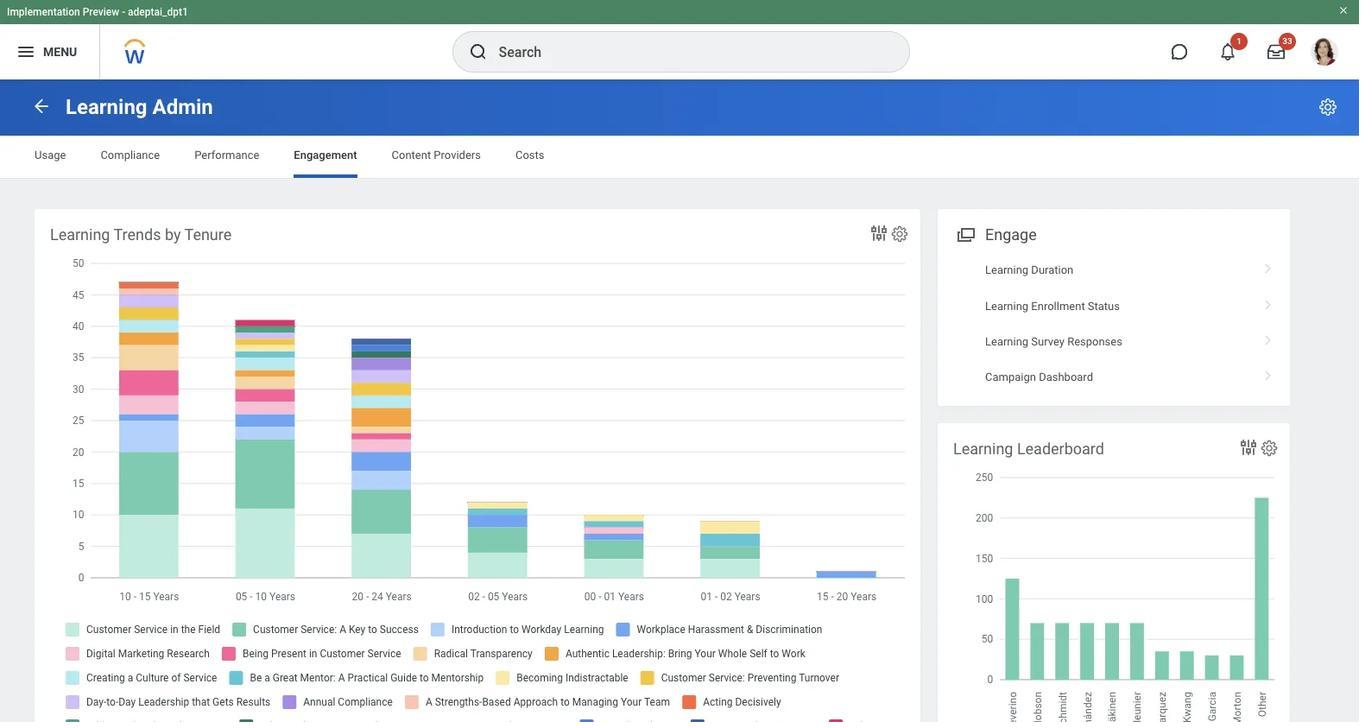 Task type: locate. For each thing, give the bounding box(es) containing it.
trends
[[114, 225, 161, 244]]

learning duration
[[985, 264, 1074, 276]]

content
[[392, 149, 431, 162]]

chevron right image inside learning enrollment status link
[[1258, 293, 1280, 311]]

learning for learning duration
[[985, 264, 1029, 276]]

chevron right image inside "learning survey responses" link
[[1258, 329, 1280, 346]]

learning for learning admin
[[66, 95, 147, 119]]

learning inside 'element'
[[50, 225, 110, 244]]

costs
[[516, 149, 545, 162]]

learning left trends
[[50, 225, 110, 244]]

tab list containing usage
[[17, 136, 1342, 178]]

tab list
[[17, 136, 1342, 178]]

learning for learning survey responses
[[985, 335, 1029, 348]]

learning trends by tenure
[[50, 225, 232, 244]]

enrollment
[[1032, 299, 1085, 312]]

chevron right image for learning duration
[[1258, 257, 1280, 275]]

2 chevron right image from the top
[[1258, 293, 1280, 311]]

list
[[938, 252, 1290, 395]]

chevron right image inside campaign dashboard link
[[1258, 365, 1280, 382]]

configure and view chart data image
[[869, 223, 890, 244]]

learning down engage
[[985, 264, 1029, 276]]

campaign dashboard link
[[938, 360, 1290, 395]]

configure and view chart data image
[[1239, 437, 1259, 458]]

list containing learning duration
[[938, 252, 1290, 395]]

notifications large image
[[1220, 43, 1237, 60]]

3 chevron right image from the top
[[1258, 329, 1280, 346]]

1 button
[[1209, 33, 1248, 71]]

learning trends by tenure element
[[35, 209, 921, 722]]

campaign dashboard
[[985, 371, 1093, 384]]

notifications element
[[1320, 35, 1334, 48]]

chevron right image
[[1258, 257, 1280, 275], [1258, 293, 1280, 311], [1258, 329, 1280, 346], [1258, 365, 1280, 382]]

providers
[[434, 149, 481, 162]]

chevron right image inside learning duration link
[[1258, 257, 1280, 275]]

menu banner
[[0, 0, 1359, 79]]

learning for learning enrollment status
[[985, 299, 1029, 312]]

learning down learning duration
[[985, 299, 1029, 312]]

learning up 'campaign'
[[985, 335, 1029, 348]]

chevron right image for campaign dashboard
[[1258, 365, 1280, 382]]

previous page image
[[31, 95, 52, 116]]

1 chevron right image from the top
[[1258, 257, 1280, 275]]

33 button
[[1258, 33, 1296, 71]]

learning down 'campaign'
[[954, 440, 1014, 458]]

learning leaderboard
[[954, 440, 1105, 458]]

33
[[1283, 36, 1293, 46]]

learning survey responses link
[[938, 324, 1290, 360]]

tab list inside learning admin main content
[[17, 136, 1342, 178]]

chevron right image for learning survey responses
[[1258, 329, 1280, 346]]

menu button
[[0, 24, 100, 79]]

inbox large image
[[1268, 43, 1285, 60]]

learning up 'compliance'
[[66, 95, 147, 119]]

engage
[[985, 225, 1037, 244]]

learning
[[66, 95, 147, 119], [50, 225, 110, 244], [985, 264, 1029, 276], [985, 299, 1029, 312], [985, 335, 1029, 348], [954, 440, 1014, 458]]

learning for learning trends by tenure
[[50, 225, 110, 244]]

4 chevron right image from the top
[[1258, 365, 1280, 382]]



Task type: describe. For each thing, give the bounding box(es) containing it.
implementation
[[7, 6, 80, 18]]

leaderboard
[[1017, 440, 1105, 458]]

Search Workday  search field
[[499, 33, 874, 71]]

survey
[[1032, 335, 1065, 348]]

learning leaderboard element
[[938, 423, 1290, 722]]

configure learning leaderboard image
[[1260, 439, 1279, 458]]

chevron right image for learning enrollment status
[[1258, 293, 1280, 311]]

engagement
[[294, 149, 357, 162]]

preview
[[83, 6, 119, 18]]

configure this page image
[[1318, 97, 1339, 117]]

close environment banner image
[[1339, 5, 1349, 16]]

learning for learning leaderboard
[[954, 440, 1014, 458]]

learning enrollment status link
[[938, 288, 1290, 324]]

menu
[[43, 45, 77, 58]]

learning duration link
[[938, 252, 1290, 288]]

-
[[122, 6, 125, 18]]

menu group image
[[954, 222, 977, 245]]

search image
[[468, 41, 488, 62]]

adeptai_dpt1
[[128, 6, 188, 18]]

compliance
[[101, 149, 160, 162]]

learning admin
[[66, 95, 213, 119]]

1
[[1237, 36, 1242, 46]]

tenure
[[184, 225, 232, 244]]

configure learning trends by tenure image
[[890, 225, 909, 244]]

responses
[[1068, 335, 1123, 348]]

admin
[[152, 95, 213, 119]]

justify image
[[16, 41, 36, 62]]

content providers
[[392, 149, 481, 162]]

profile logan mcneil image
[[1311, 38, 1339, 69]]

status
[[1088, 299, 1120, 312]]

learning admin main content
[[0, 79, 1359, 722]]

by
[[165, 225, 181, 244]]

implementation preview -   adeptai_dpt1
[[7, 6, 188, 18]]

learning enrollment status
[[985, 299, 1120, 312]]

list inside learning admin main content
[[938, 252, 1290, 395]]

campaign
[[985, 371, 1036, 384]]

learning survey responses
[[985, 335, 1123, 348]]

duration
[[1032, 264, 1074, 276]]

dashboard
[[1039, 371, 1093, 384]]

performance
[[195, 149, 259, 162]]

usage
[[35, 149, 66, 162]]



Task type: vqa. For each thing, say whether or not it's contained in the screenshot.
caret down small image to the top
no



